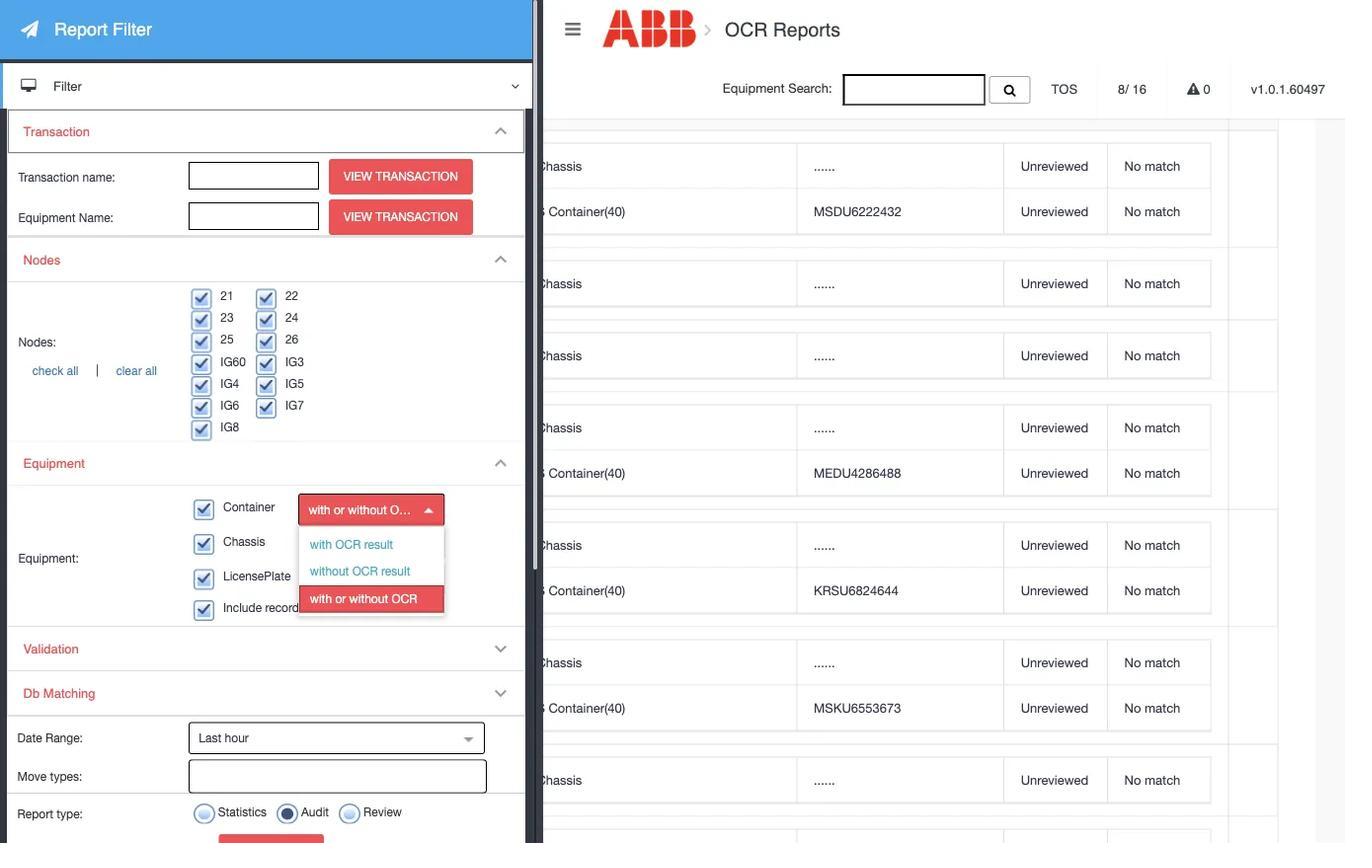Task type: describe. For each thing, give the bounding box(es) containing it.
records
[[265, 601, 305, 615]]

unreviewed cell for fourth chassis cell from the top of the page ...... cell
[[1004, 406, 1107, 451]]

without inside with or without ocr option
[[349, 592, 388, 606]]

25 inside nodes menu item
[[221, 333, 234, 346]]

transaction link
[[8, 110, 525, 154]]

0 button
[[1168, 59, 1231, 119]]

report filter navigation
[[0, 0, 533, 844]]

8/
[[1119, 82, 1129, 96]]

unreviewed for sixth chassis cell from the top
[[1021, 655, 1089, 671]]

13:24:16
[[154, 454, 204, 469]]

match for s container(40) cell related to msku6553673's no match cell
[[1145, 701, 1181, 716]]

...... cell for first chassis cell from the bottom
[[797, 758, 1004, 804]]

with ocr result option
[[299, 531, 444, 558]]

view transaction button for transaction name:
[[329, 159, 473, 195]]

0 vertical spatial reports
[[773, 18, 841, 41]]

unreviewed for first chassis cell from the bottom
[[1021, 773, 1089, 788]]

matching
[[43, 686, 95, 701]]

with or without ocr inside list box
[[309, 503, 416, 517]]

no match cell for fifth chassis cell from the bottom
[[1107, 333, 1211, 379]]

v1.0.1.60497
[[1252, 82, 1326, 96]]

entry
[[392, 443, 433, 459]]

hour
[[225, 732, 249, 746]]

2 2023- from the top
[[84, 286, 117, 302]]

search:
[[789, 81, 832, 96]]

...... for 5th chassis cell
[[814, 538, 836, 553]]

view for transaction name:
[[344, 170, 372, 184]]

ocr inside tab list
[[519, 104, 547, 119]]

ig8
[[221, 420, 239, 434]]

ocr up equipment search:
[[725, 18, 768, 41]]

equipment:
[[18, 552, 79, 566]]

ap20231016001773
[[84, 763, 200, 778]]

...... for 1st chassis cell
[[814, 158, 836, 173]]

10- for ap20231016001771 2023-10-16 13:23:53
[[117, 689, 137, 704]]

exit cell for 21
[[374, 510, 502, 628]]

s for 25
[[537, 203, 545, 219]]

16 for ap20231016001773 2023-10-16 13:23:58
[[136, 784, 151, 799]]

s container(40) cell for medu4286488
[[520, 451, 797, 496]]

medu4286488
[[814, 465, 902, 481]]

21 cell
[[292, 510, 374, 628]]

equipment link
[[8, 442, 525, 486]]

last
[[199, 732, 222, 746]]

chassis for fourth chassis cell from the top of the page
[[537, 420, 582, 435]]

7 no match from the top
[[1125, 538, 1181, 553]]

tab list containing home
[[66, 54, 1316, 844]]

cell containing ap20231016001771
[[67, 628, 292, 746]]

2023- for ap20231016001773 2023-10-16 13:23:58
[[84, 784, 117, 799]]

unreviewed cell for msku6553673 cell
[[1004, 686, 1107, 732]]

7 chassis cell from the top
[[520, 758, 797, 804]]

8/ 16 button
[[1099, 59, 1167, 119]]

ig7
[[285, 398, 304, 412]]

nodes menu item
[[8, 238, 525, 442]]

match for medu4286488 s container(40) cell no match cell
[[1145, 465, 1181, 481]]

...... cell for fourth chassis cell from the top of the page
[[797, 406, 1004, 451]]

16 left 13:25:03
[[136, 286, 151, 302]]

24
[[285, 311, 299, 325]]

validation link
[[8, 628, 525, 672]]

tos
[[1052, 82, 1078, 96]]

date
[[17, 732, 42, 746]]

16 inside dropdown button
[[1133, 82, 1147, 96]]

reads
[[551, 104, 587, 119]]

transaction up equipment name: on the left of the page
[[18, 170, 79, 184]]

validation
[[23, 642, 79, 657]]

s for 21
[[537, 583, 545, 598]]

licenseplate
[[223, 570, 291, 583]]

no for fifth chassis cell from the bottom
[[1125, 348, 1142, 363]]

chassis for fifth chassis cell from the bottom
[[537, 348, 582, 363]]

transaction right 25 cell
[[376, 210, 458, 224]]

cell containing ap20231016001772
[[67, 510, 292, 628]]

2023- for ap20231016001775 2023-10-16 13:24:31
[[84, 359, 117, 374]]

scans?
[[350, 601, 388, 615]]

chassis for second chassis cell from the top
[[537, 276, 582, 291]]

name:
[[79, 210, 114, 224]]

report for report type:
[[17, 807, 53, 821]]

exit for 23
[[392, 276, 418, 291]]

node
[[309, 104, 340, 119]]

name:
[[83, 170, 115, 184]]

move type
[[392, 104, 454, 119]]

no for s container(40) cell related to msku6553673
[[1125, 701, 1142, 716]]

ap20231016001776 2023-10-16 13:24:54
[[84, 171, 204, 207]]

reports link
[[138, 54, 224, 95]]

view transaction for transaction name:
[[344, 170, 458, 184]]

s container(40) for ig3
[[537, 465, 626, 481]]

no match cell for medu4286488 s container(40) cell
[[1107, 451, 1211, 496]]

exit for 25
[[392, 181, 418, 197]]

filter link
[[0, 63, 533, 109]]

no for s container(40) cell related to msdu6222432
[[1125, 203, 1142, 219]]

equipment search:
[[723, 81, 843, 96]]

statistics
[[218, 805, 267, 819]]

ap20231016001774 2023-10-16 13:24:16
[[84, 433, 204, 469]]

ap20231016001773 2023-10-16 13:23:58
[[84, 763, 204, 799]]

s container(40) for 25
[[537, 203, 626, 219]]

22 inside cell
[[309, 348, 323, 364]]

1 chassis cell from the top
[[520, 144, 797, 189]]

no for 1st chassis cell
[[1125, 158, 1142, 173]]

23 inside nodes menu item
[[221, 311, 234, 325]]

tos button
[[1032, 59, 1098, 119]]

date range:
[[17, 732, 83, 746]]

2023- for ap20231016001772 2023-10-16 13:23:56
[[84, 571, 117, 586]]

move types:
[[17, 770, 82, 784]]

view transaction for equipment name:
[[344, 210, 458, 224]]

no match cell for 5th chassis cell
[[1107, 523, 1211, 569]]

report filter link
[[0, 0, 533, 59]]

reports inside tab list
[[151, 65, 210, 81]]

13:23:53
[[154, 689, 204, 704]]

type:
[[57, 807, 83, 821]]

no match cell for fourth chassis cell from the top of the page
[[1107, 406, 1211, 451]]

4 container(40) from the top
[[549, 701, 626, 716]]

msdu6222432
[[814, 203, 902, 219]]

last hour
[[199, 732, 249, 746]]

check
[[32, 365, 63, 378]]

10- for ap20231016001774 2023-10-16 13:24:16
[[117, 454, 137, 469]]

with or without ocr list box
[[298, 494, 445, 526]]

...... cell for 1st chassis cell
[[797, 144, 1004, 189]]

ap20231016001771
[[84, 668, 200, 684]]

type
[[427, 104, 454, 119]]

...... for second chassis cell from the top
[[814, 276, 836, 291]]

row containing ap20231016001775
[[67, 321, 1278, 393]]

0 horizontal spatial filter
[[53, 79, 82, 93]]

clear
[[116, 365, 142, 378]]

match for no match cell corresponding to s container(40) cell related to msdu6222432
[[1145, 203, 1181, 219]]

16 for ap20231016001771 2023-10-16 13:23:53
[[136, 689, 151, 704]]

grid inside tab list
[[67, 94, 1278, 844]]

ig6
[[221, 398, 239, 412]]

4 chassis cell from the top
[[520, 406, 797, 451]]

equipment for search:
[[723, 81, 785, 96]]

6 chassis cell from the top
[[520, 641, 797, 686]]

container(40) for 21
[[549, 583, 626, 598]]

no match cell for second chassis cell from the top
[[1107, 261, 1211, 307]]

report filter
[[54, 19, 152, 40]]

ig3 for 26
[[285, 354, 304, 368]]

2023-10-16 13:25:03
[[84, 286, 204, 302]]

unreviewed cell for 5th chassis cell's ...... cell
[[1004, 523, 1107, 569]]

ap20231016001772 2023-10-16 13:23:56
[[84, 551, 204, 586]]

3 no match from the top
[[1125, 276, 1181, 291]]

ocr up without ocr result
[[335, 537, 361, 551]]

21 inside cell
[[309, 561, 323, 576]]

2 chassis cell from the top
[[520, 261, 797, 307]]

...... for fourth chassis cell from the top of the page
[[814, 420, 836, 435]]

check all link
[[18, 365, 93, 378]]

container(40) for ig3
[[549, 465, 626, 481]]

container(40) for 25
[[549, 203, 626, 219]]

ap20231016001775 2023-10-16 13:24:31
[[84, 338, 204, 374]]

chassis for sixth chassis cell from the top
[[537, 655, 582, 671]]

warning image
[[1188, 83, 1201, 95]]

ocr right scans?
[[392, 592, 417, 606]]

13:23:58
[[154, 784, 204, 799]]

10- for ap20231016001775 2023-10-16 13:24:31
[[117, 359, 137, 374]]

10- for ap20231016001772 2023-10-16 13:23:56
[[117, 571, 137, 586]]

4 no match from the top
[[1125, 348, 1181, 363]]

13:25:03
[[154, 286, 204, 302]]

transaction down move type
[[376, 170, 458, 184]]

unreviewed cell for ...... cell related to first chassis cell from the bottom
[[1004, 758, 1107, 804]]

range:
[[45, 732, 83, 746]]

11 no match from the top
[[1125, 773, 1181, 788]]

1 no match from the top
[[1125, 158, 1181, 173]]

db
[[23, 686, 40, 701]]

0
[[1201, 82, 1211, 96]]

16 for ap20231016001772 2023-10-16 13:23:56
[[136, 571, 151, 586]]

...... for sixth chassis cell from the top
[[814, 655, 836, 671]]

without inside with or without ocr list box
[[348, 503, 387, 517]]

with or without ocr inside option
[[310, 592, 417, 606]]

no for second chassis cell from the top
[[1125, 276, 1142, 291]]

medu4286488 cell
[[797, 451, 1004, 496]]

nodes:
[[18, 335, 56, 349]]

row containing transaction
[[67, 94, 1278, 131]]

none text field inside transaction menu item
[[189, 202, 319, 230]]

clear all link
[[102, 365, 171, 378]]



Task type: vqa. For each thing, say whether or not it's contained in the screenshot.


Task type: locate. For each thing, give the bounding box(es) containing it.
report up home in the left of the page
[[54, 19, 108, 40]]

25
[[309, 181, 323, 197], [221, 333, 234, 346]]

10- inside ap20231016001771 2023-10-16 13:23:53
[[117, 689, 137, 704]]

10- inside ap20231016001772 2023-10-16 13:23:56
[[117, 571, 137, 586]]

16 for ap20231016001774 2023-10-16 13:24:16
[[136, 454, 151, 469]]

21 up include records with no scans?
[[309, 561, 323, 576]]

2 s from the top
[[537, 465, 545, 481]]

equipment inside transaction menu item
[[18, 210, 76, 224]]

1 2023- from the top
[[84, 192, 117, 207]]

5 no from the top
[[1125, 420, 1142, 435]]

1 horizontal spatial all
[[145, 365, 157, 378]]

25 inside cell
[[309, 181, 323, 197]]

no for 5th chassis cell
[[1125, 538, 1142, 553]]

menu
[[7, 237, 526, 718]]

2 view transaction from the top
[[344, 210, 458, 224]]

16
[[1133, 82, 1147, 96], [136, 192, 151, 207], [136, 286, 151, 302], [136, 359, 151, 374], [136, 454, 151, 469], [136, 571, 151, 586], [136, 689, 151, 704], [136, 784, 151, 799]]

6 unreviewed cell from the top
[[1004, 451, 1107, 496]]

16 inside ap20231016001774 2023-10-16 13:24:16
[[136, 454, 151, 469]]

1 s container(40) from the top
[[537, 203, 626, 219]]

0 vertical spatial 21
[[221, 289, 234, 303]]

result for with ocr result
[[364, 537, 393, 551]]

ig3 for 22
[[309, 443, 329, 459]]

10 unreviewed from the top
[[1021, 701, 1089, 716]]

0 vertical spatial ig3
[[285, 354, 304, 368]]

16 down ap20231016001775
[[136, 359, 151, 374]]

transaction
[[84, 104, 150, 119], [23, 124, 90, 139], [376, 170, 458, 184], [18, 170, 79, 184], [376, 210, 458, 224]]

or inside list box
[[334, 503, 345, 517]]

1 vertical spatial with or without ocr
[[310, 592, 417, 606]]

...... cell for sixth chassis cell from the top
[[797, 641, 1004, 686]]

8/ 16
[[1119, 82, 1147, 96]]

6 unreviewed from the top
[[1021, 465, 1089, 481]]

10 unreviewed cell from the top
[[1004, 686, 1107, 732]]

with
[[309, 503, 331, 517], [310, 537, 332, 551], [310, 592, 332, 606], [309, 601, 330, 615]]

no match cell for 1st chassis cell
[[1107, 144, 1211, 189]]

2023- inside ap20231016001776 2023-10-16 13:24:54
[[84, 192, 117, 207]]

unreviewed cell for ...... cell associated with 1st chassis cell
[[1004, 144, 1107, 189]]

11 unreviewed cell from the top
[[1004, 758, 1107, 804]]

1 horizontal spatial 23
[[309, 276, 323, 291]]

9 unreviewed from the top
[[1021, 655, 1089, 671]]

10- down ap20231016001776
[[117, 192, 137, 207]]

menu containing nodes
[[7, 237, 526, 718]]

22 inside nodes menu item
[[285, 289, 299, 303]]

1 vertical spatial report
[[17, 807, 53, 821]]

s container(40) cell for msku6553673
[[520, 686, 797, 732]]

container
[[223, 500, 275, 514]]

1 all from the left
[[67, 365, 79, 378]]

1 match from the top
[[1145, 158, 1181, 173]]

16 down ap20231016001773
[[136, 784, 151, 799]]

or up "with ocr result" on the bottom left of the page
[[334, 503, 345, 517]]

7 unreviewed from the top
[[1021, 538, 1089, 553]]

0 vertical spatial without
[[348, 503, 387, 517]]

without down "with ocr result" on the bottom left of the page
[[310, 565, 349, 579]]

list box
[[299, 531, 444, 613]]

1 horizontal spatial reports
[[773, 18, 841, 41]]

with or without ocr down without ocr result
[[310, 592, 417, 606]]

......
[[814, 158, 836, 173], [814, 276, 836, 291], [814, 348, 836, 363], [814, 420, 836, 435], [814, 538, 836, 553], [814, 655, 836, 671], [814, 773, 836, 788]]

16 down ap20231016001776
[[136, 192, 151, 207]]

2023- for ap20231016001774 2023-10-16 13:24:16
[[84, 454, 117, 469]]

...... cell for 5th chassis cell
[[797, 523, 1004, 569]]

...... cell
[[797, 144, 1004, 189], [797, 261, 1004, 307], [797, 333, 1004, 379], [797, 406, 1004, 451], [797, 523, 1004, 569], [797, 641, 1004, 686], [797, 758, 1004, 804]]

unreviewed for 5th chassis cell
[[1021, 538, 1089, 553]]

0 vertical spatial filter
[[113, 19, 152, 40]]

8 unreviewed from the top
[[1021, 583, 1089, 598]]

1 horizontal spatial move
[[392, 104, 423, 119]]

grid containing transaction
[[67, 94, 1278, 844]]

0 horizontal spatial ig3
[[285, 354, 304, 368]]

3 match from the top
[[1145, 276, 1181, 291]]

transaction name:
[[18, 170, 115, 184]]

unreviewed
[[1021, 158, 1089, 173], [1021, 203, 1089, 219], [1021, 276, 1089, 291], [1021, 348, 1089, 363], [1021, 420, 1089, 435], [1021, 465, 1089, 481], [1021, 538, 1089, 553], [1021, 583, 1089, 598], [1021, 655, 1089, 671], [1021, 701, 1089, 716], [1021, 773, 1089, 788]]

exit cell for 25
[[374, 131, 502, 248]]

ig3 inside cell
[[309, 443, 329, 459]]

1 exit from the top
[[392, 181, 418, 197]]

unreviewed cell for the krsu6824644 'cell'
[[1004, 569, 1107, 614]]

reports right home in the left of the page
[[151, 65, 210, 81]]

0 horizontal spatial 25
[[221, 333, 234, 346]]

move inside tab list
[[392, 104, 423, 119]]

7 ...... from the top
[[814, 773, 836, 788]]

match for no match cell corresponding to fourth chassis cell from the top of the page
[[1145, 420, 1181, 435]]

row group
[[67, 131, 1278, 844], [520, 144, 1211, 234], [520, 406, 1211, 496], [520, 523, 1211, 614], [520, 641, 1211, 732]]

move
[[392, 104, 423, 119], [17, 770, 47, 784]]

ocr reports
[[720, 18, 841, 41]]

transaction up transaction name:
[[23, 124, 90, 139]]

10- down ap20231016001775
[[117, 359, 137, 374]]

view for equipment name:
[[344, 210, 372, 224]]

11 no match cell from the top
[[1107, 758, 1211, 804]]

16 inside ap20231016001771 2023-10-16 13:23:53
[[136, 689, 151, 704]]

10-
[[117, 192, 137, 207], [117, 286, 137, 302], [117, 359, 137, 374], [117, 454, 137, 469], [117, 571, 137, 586], [117, 689, 137, 704], [117, 784, 137, 799]]

match
[[1145, 158, 1181, 173], [1145, 203, 1181, 219], [1145, 276, 1181, 291], [1145, 348, 1181, 363], [1145, 420, 1181, 435], [1145, 465, 1181, 481], [1145, 538, 1181, 553], [1145, 583, 1181, 598], [1145, 655, 1181, 671], [1145, 701, 1181, 716], [1145, 773, 1181, 788]]

equipment left search:
[[723, 81, 785, 96]]

view transaction up "23" cell
[[344, 210, 458, 224]]

1 ...... cell from the top
[[797, 144, 1004, 189]]

9 no from the top
[[1125, 655, 1142, 671]]

6 no from the top
[[1125, 465, 1142, 481]]

list box containing with ocr result
[[299, 531, 444, 613]]

8 no match cell from the top
[[1107, 569, 1211, 614]]

unreviewed for 1st chassis cell
[[1021, 158, 1089, 173]]

exit
[[392, 181, 418, 197], [392, 276, 418, 291], [392, 561, 418, 576]]

all for clear all
[[145, 365, 157, 378]]

16 for ap20231016001776 2023-10-16 13:24:54
[[136, 192, 151, 207]]

with ocr result
[[310, 537, 393, 551]]

0 horizontal spatial move
[[17, 770, 47, 784]]

ig3 inside nodes menu item
[[285, 354, 304, 368]]

4 2023- from the top
[[84, 454, 117, 469]]

6 ...... from the top
[[814, 655, 836, 671]]

3 no from the top
[[1125, 276, 1142, 291]]

13:23:56
[[154, 571, 204, 586]]

1 vertical spatial without
[[310, 565, 349, 579]]

3 exit from the top
[[392, 561, 418, 576]]

with or without ocr
[[309, 503, 416, 517], [310, 592, 417, 606]]

view transaction button up "23" cell
[[329, 200, 473, 235]]

9 unreviewed cell from the top
[[1004, 641, 1107, 686]]

4 s from the top
[[537, 701, 545, 716]]

unreviewed cell for medu4286488 cell
[[1004, 451, 1107, 496]]

2 ...... from the top
[[814, 276, 836, 291]]

chassis for first chassis cell from the bottom
[[537, 773, 582, 788]]

5 10- from the top
[[117, 571, 137, 586]]

home
[[84, 65, 122, 81]]

s container(40) cell
[[520, 189, 797, 234], [520, 451, 797, 496], [520, 569, 797, 614], [520, 686, 797, 732]]

21 inside nodes menu item
[[221, 289, 234, 303]]

13:24:31
[[154, 359, 204, 374]]

reports up search:
[[773, 18, 841, 41]]

0 vertical spatial 25
[[309, 181, 323, 197]]

types:
[[50, 770, 82, 784]]

3 unreviewed cell from the top
[[1004, 261, 1107, 307]]

exit right "23" cell
[[392, 276, 418, 291]]

1 horizontal spatial 21
[[309, 561, 323, 576]]

cell
[[67, 131, 292, 248], [1229, 131, 1278, 248], [1229, 248, 1278, 321], [67, 321, 292, 393], [374, 321, 502, 393], [1229, 321, 1278, 393], [67, 393, 292, 510], [1229, 393, 1278, 510], [67, 510, 292, 628], [1229, 510, 1278, 628], [67, 628, 292, 746], [292, 628, 374, 746], [374, 628, 502, 746], [1229, 628, 1278, 746], [67, 746, 292, 818], [292, 746, 374, 818], [374, 746, 502, 818], [1229, 746, 1278, 818], [67, 818, 292, 844], [292, 818, 374, 844], [374, 818, 502, 844], [1229, 818, 1278, 844], [520, 831, 797, 844], [797, 831, 1004, 844], [1004, 831, 1107, 844], [1107, 831, 1211, 844]]

3 container(40) from the top
[[549, 583, 626, 598]]

2 vertical spatial equipment
[[23, 456, 85, 471]]

16 down the ap20231016001771
[[136, 689, 151, 704]]

2023- for ap20231016001771 2023-10-16 13:23:53
[[84, 689, 117, 704]]

10- inside ap20231016001774 2023-10-16 13:24:16
[[117, 454, 137, 469]]

ocr left the reads
[[519, 104, 547, 119]]

0 vertical spatial view transaction button
[[329, 159, 473, 195]]

...... for first chassis cell from the bottom
[[814, 773, 836, 788]]

without up with ocr result option
[[348, 503, 387, 517]]

23 cell
[[292, 248, 374, 321]]

no
[[334, 601, 347, 615]]

3 chassis cell from the top
[[520, 333, 797, 379]]

16 inside ap20231016001772 2023-10-16 13:23:56
[[136, 571, 151, 586]]

2 unreviewed from the top
[[1021, 203, 1089, 219]]

6 no match from the top
[[1125, 465, 1181, 481]]

exit for 21
[[392, 561, 418, 576]]

1 vertical spatial result
[[381, 565, 410, 579]]

5 chassis cell from the top
[[520, 523, 797, 569]]

1 vertical spatial reports
[[151, 65, 210, 81]]

row group for 25
[[520, 144, 1211, 234]]

3 no match cell from the top
[[1107, 261, 1211, 307]]

result
[[364, 537, 393, 551], [381, 565, 410, 579]]

None text field
[[189, 162, 319, 190]]

db matching link
[[8, 672, 525, 717]]

2023- inside ap20231016001775 2023-10-16 13:24:31
[[84, 359, 117, 374]]

...... for fifth chassis cell from the bottom
[[814, 348, 836, 363]]

result down with ocr result option
[[381, 565, 410, 579]]

unreviewed for medu4286488 s container(40) cell
[[1021, 465, 1089, 481]]

equipment
[[723, 81, 785, 96], [18, 210, 76, 224], [23, 456, 85, 471]]

no match cell for s container(40) cell related to msdu6222432
[[1107, 189, 1211, 234]]

grid
[[67, 94, 1278, 844]]

no for medu4286488 s container(40) cell
[[1125, 465, 1142, 481]]

None text field
[[189, 202, 319, 230]]

7 no from the top
[[1125, 538, 1142, 553]]

3 s from the top
[[537, 583, 545, 598]]

without ocr result
[[310, 565, 410, 579]]

msdu6222432 cell
[[797, 189, 1004, 234]]

1 vertical spatial equipment
[[18, 210, 76, 224]]

clear all
[[116, 365, 157, 378]]

1 horizontal spatial 25
[[309, 181, 323, 197]]

result for without ocr result
[[381, 565, 410, 579]]

0 vertical spatial 22
[[285, 289, 299, 303]]

1 vertical spatial 23
[[221, 311, 234, 325]]

10- inside ap20231016001773 2023-10-16 13:23:58
[[117, 784, 137, 799]]

db matching
[[23, 686, 95, 701]]

1 horizontal spatial ig3
[[309, 443, 329, 459]]

s container(40) cell for msdu6222432
[[520, 189, 797, 234]]

10 no match from the top
[[1125, 701, 1181, 716]]

ig60
[[221, 354, 246, 368]]

include records with no scans?
[[223, 601, 388, 615]]

match for 1st chassis cell's no match cell
[[1145, 158, 1181, 173]]

0 vertical spatial 23
[[309, 276, 323, 291]]

exit right 25 cell
[[392, 181, 418, 197]]

unreviewed cell for msdu6222432 cell
[[1004, 189, 1107, 234]]

4 ...... from the top
[[814, 420, 836, 435]]

5 unreviewed from the top
[[1021, 420, 1089, 435]]

10- down ap20231016001773
[[117, 784, 137, 799]]

...... cell for second chassis cell from the top
[[797, 261, 1004, 307]]

no for fourth chassis cell from the top of the page
[[1125, 420, 1142, 435]]

2 10- from the top
[[117, 286, 137, 302]]

6 match from the top
[[1145, 465, 1181, 481]]

ig4
[[221, 376, 239, 390]]

ap20231016001776
[[84, 171, 200, 186]]

3 unreviewed from the top
[[1021, 276, 1089, 291]]

view transaction down move type
[[344, 170, 458, 184]]

23 up the 22 cell
[[309, 276, 323, 291]]

16 inside ap20231016001773 2023-10-16 13:23:58
[[136, 784, 151, 799]]

1 no from the top
[[1125, 158, 1142, 173]]

unreviewed cell for ...... cell associated with second chassis cell from the top
[[1004, 261, 1107, 307]]

krsu6824644 cell
[[797, 569, 1004, 614]]

with or without ocr option
[[299, 586, 444, 613]]

v1.0.1.60497 button
[[1232, 59, 1346, 119]]

1 vertical spatial view
[[344, 210, 372, 224]]

1 unreviewed from the top
[[1021, 158, 1089, 173]]

2 ...... cell from the top
[[797, 261, 1004, 307]]

10 no match cell from the top
[[1107, 686, 1211, 732]]

unreviewed for s container(40) cell related to msdu6222432
[[1021, 203, 1089, 219]]

10 match from the top
[[1145, 701, 1181, 716]]

without inside without ocr result option
[[310, 565, 349, 579]]

msku6553673 cell
[[797, 686, 1004, 732]]

|
[[93, 363, 102, 377]]

equipment up nodes
[[18, 210, 76, 224]]

9 no match from the top
[[1125, 655, 1181, 671]]

10- inside ap20231016001775 2023-10-16 13:24:31
[[117, 359, 137, 374]]

ig3 cell
[[292, 393, 374, 510]]

10- for ap20231016001776 2023-10-16 13:24:54
[[117, 192, 137, 207]]

0 vertical spatial view
[[344, 170, 372, 184]]

cell containing ap20231016001775
[[67, 321, 292, 393]]

row group for 21
[[520, 523, 1211, 614]]

view
[[344, 170, 372, 184], [344, 210, 372, 224]]

include
[[223, 601, 262, 615]]

ap20231016001771 2023-10-16 13:23:53
[[84, 668, 204, 704]]

report for report filter
[[54, 19, 108, 40]]

2 s container(40) cell from the top
[[520, 451, 797, 496]]

ap20231016001772
[[84, 551, 200, 566]]

7 match from the top
[[1145, 538, 1181, 553]]

equipment down ap20231016001774
[[23, 456, 85, 471]]

0 vertical spatial result
[[364, 537, 393, 551]]

row group for ig3
[[520, 406, 1211, 496]]

no match cell for s container(40) cell related to msku6553673
[[1107, 686, 1211, 732]]

all right clear
[[145, 365, 157, 378]]

container(40)
[[549, 203, 626, 219], [549, 465, 626, 481], [549, 583, 626, 598], [549, 701, 626, 716]]

no match cell for sixth chassis cell from the top
[[1107, 641, 1211, 686]]

msku6553673
[[814, 701, 902, 716]]

2023-
[[84, 192, 117, 207], [84, 286, 117, 302], [84, 359, 117, 374], [84, 454, 117, 469], [84, 571, 117, 586], [84, 689, 117, 704], [84, 784, 117, 799]]

0 horizontal spatial 21
[[221, 289, 234, 303]]

11 match from the top
[[1145, 773, 1181, 788]]

8 no match from the top
[[1125, 583, 1181, 598]]

0 horizontal spatial reports
[[151, 65, 210, 81]]

1 exit cell from the top
[[374, 131, 502, 248]]

2023- inside ap20231016001772 2023-10-16 13:23:56
[[84, 571, 117, 586]]

or
[[334, 503, 345, 517], [335, 592, 346, 606]]

23 inside cell
[[309, 276, 323, 291]]

with inside list box
[[309, 503, 331, 517]]

9 match from the top
[[1145, 655, 1181, 671]]

ap20231016001774
[[84, 433, 200, 448]]

home link
[[70, 54, 136, 95]]

2 all from the left
[[145, 365, 157, 378]]

report left 'type:' on the left bottom of page
[[17, 807, 53, 821]]

9 no match cell from the top
[[1107, 641, 1211, 686]]

0 vertical spatial or
[[334, 503, 345, 517]]

5 ...... cell from the top
[[797, 523, 1004, 569]]

transaction menu item
[[8, 110, 525, 236]]

1 vertical spatial 22
[[309, 348, 323, 364]]

match for no match cell related to sixth chassis cell from the top
[[1145, 655, 1181, 671]]

or inside option
[[335, 592, 346, 606]]

search image
[[1004, 84, 1016, 97]]

16 inside ap20231016001775 2023-10-16 13:24:31
[[136, 359, 151, 374]]

move for move types:
[[17, 770, 47, 784]]

equipment name:
[[18, 210, 114, 224]]

4 s container(40) from the top
[[537, 701, 626, 716]]

0 horizontal spatial report
[[17, 807, 53, 821]]

cell containing ap20231016001773
[[67, 746, 292, 818]]

bars image
[[565, 20, 581, 38]]

row containing ap20231016001773
[[67, 746, 1278, 818]]

5 match from the top
[[1145, 420, 1181, 435]]

5 unreviewed cell from the top
[[1004, 406, 1107, 451]]

1 container(40) from the top
[[549, 203, 626, 219]]

no match cell for s container(40) cell corresponding to krsu6824644
[[1107, 569, 1211, 614]]

or left scans?
[[335, 592, 346, 606]]

menu inside report filter "navigation"
[[7, 237, 526, 718]]

no match cell
[[1107, 144, 1211, 189], [1107, 189, 1211, 234], [1107, 261, 1211, 307], [1107, 333, 1211, 379], [1107, 406, 1211, 451], [1107, 451, 1211, 496], [1107, 523, 1211, 569], [1107, 569, 1211, 614], [1107, 641, 1211, 686], [1107, 686, 1211, 732], [1107, 758, 1211, 804]]

match for second chassis cell from the top no match cell
[[1145, 276, 1181, 291]]

unreviewed for s container(40) cell corresponding to krsu6824644
[[1021, 583, 1089, 598]]

5 2023- from the top
[[84, 571, 117, 586]]

row
[[67, 94, 1278, 131], [67, 131, 1278, 248], [520, 144, 1211, 189], [520, 189, 1211, 234], [67, 248, 1278, 321], [520, 261, 1211, 307], [67, 321, 1278, 393], [520, 333, 1211, 379], [67, 393, 1278, 510], [520, 406, 1211, 451], [520, 451, 1211, 496], [67, 510, 1278, 628], [520, 523, 1211, 569], [520, 569, 1211, 614], [67, 628, 1278, 746], [520, 641, 1211, 686], [520, 686, 1211, 732], [67, 746, 1278, 818], [520, 758, 1211, 804], [67, 818, 1278, 844], [520, 831, 1211, 844]]

chassis cell
[[520, 144, 797, 189], [520, 261, 797, 307], [520, 333, 797, 379], [520, 406, 797, 451], [520, 523, 797, 569], [520, 641, 797, 686], [520, 758, 797, 804]]

without ocr result option
[[299, 558, 444, 586]]

result up without ocr result option on the bottom of the page
[[364, 537, 393, 551]]

1 horizontal spatial report
[[54, 19, 108, 40]]

2 match from the top
[[1145, 203, 1181, 219]]

11 unreviewed from the top
[[1021, 773, 1089, 788]]

check all
[[32, 365, 79, 378]]

ocr reads
[[519, 104, 587, 119]]

ocr up with ocr result option
[[390, 503, 416, 517]]

16 right 8/
[[1133, 82, 1147, 96]]

with or without ocr up with ocr result option
[[309, 503, 416, 517]]

10- inside ap20231016001776 2023-10-16 13:24:54
[[117, 192, 137, 207]]

2 exit from the top
[[392, 276, 418, 291]]

cell containing ap20231016001774
[[67, 393, 292, 510]]

3 s container(40) cell from the top
[[520, 569, 797, 614]]

chassis inside equipment menu item
[[223, 535, 265, 549]]

10- down ap20231016001774
[[117, 454, 137, 469]]

no for s container(40) cell corresponding to krsu6824644
[[1125, 583, 1142, 598]]

26
[[285, 333, 299, 346]]

16 down ap20231016001772
[[136, 571, 151, 586]]

0 vertical spatial exit
[[392, 181, 418, 197]]

0 vertical spatial report
[[54, 19, 108, 40]]

5 ...... from the top
[[814, 538, 836, 553]]

no for first chassis cell from the bottom
[[1125, 773, 1142, 788]]

transaction down home link
[[84, 104, 150, 119]]

unreviewed for fifth chassis cell from the bottom
[[1021, 348, 1089, 363]]

audit
[[301, 805, 329, 819]]

1 view from the top
[[344, 170, 372, 184]]

move left type
[[392, 104, 423, 119]]

25 cell
[[292, 131, 374, 248]]

s container(40) cell for krsu6824644
[[520, 569, 797, 614]]

2 exit cell from the top
[[374, 248, 502, 321]]

5 no match from the top
[[1125, 420, 1181, 435]]

...... cell for fifth chassis cell from the bottom
[[797, 333, 1004, 379]]

ocr inside equipment menu item
[[390, 503, 416, 517]]

10- down the ap20231016001771
[[117, 689, 137, 704]]

chassis
[[537, 158, 582, 173], [537, 276, 582, 291], [537, 348, 582, 363], [537, 420, 582, 435], [223, 535, 265, 549], [537, 538, 582, 553], [537, 655, 582, 671], [537, 773, 582, 788]]

1 vertical spatial exit
[[392, 276, 418, 291]]

0 horizontal spatial 23
[[221, 311, 234, 325]]

report
[[54, 19, 108, 40], [17, 807, 53, 821]]

4 s container(40) cell from the top
[[520, 686, 797, 732]]

13:24:54
[[154, 192, 204, 207]]

ocr down with ocr result option
[[352, 565, 378, 579]]

move left "types:"
[[17, 770, 47, 784]]

all right 'check'
[[67, 365, 79, 378]]

ig3
[[285, 354, 304, 368], [309, 443, 329, 459]]

nodes link
[[8, 238, 525, 282]]

22 cell
[[292, 321, 374, 393]]

10- left 13:25:03
[[117, 286, 137, 302]]

filter up home in the left of the page
[[113, 19, 152, 40]]

match for no match cell for first chassis cell from the bottom
[[1145, 773, 1181, 788]]

None field
[[843, 74, 986, 106], [189, 762, 214, 793], [843, 74, 986, 106], [189, 762, 214, 793]]

no match cell for first chassis cell from the bottom
[[1107, 758, 1211, 804]]

0 vertical spatial move
[[392, 104, 423, 119]]

unreviewed for s container(40) cell related to msku6553673
[[1021, 701, 1089, 716]]

none text field inside transaction menu item
[[189, 162, 319, 190]]

report type:
[[17, 807, 83, 821]]

1 vertical spatial 25
[[221, 333, 234, 346]]

2023- inside ap20231016001771 2023-10-16 13:23:53
[[84, 689, 117, 704]]

7 10- from the top
[[117, 784, 137, 799]]

6 ...... cell from the top
[[797, 641, 1004, 686]]

without down without ocr result option on the bottom of the page
[[349, 592, 388, 606]]

7 no match cell from the top
[[1107, 523, 1211, 569]]

1 vertical spatial view transaction button
[[329, 200, 473, 235]]

view transaction button for equipment name:
[[329, 200, 473, 235]]

0 vertical spatial with or without ocr
[[309, 503, 416, 517]]

25 up 'ig60'
[[221, 333, 234, 346]]

1 vertical spatial ig3
[[309, 443, 329, 459]]

2023- inside ap20231016001773 2023-10-16 13:23:58
[[84, 784, 117, 799]]

21 right 13:25:03
[[221, 289, 234, 303]]

exit cell for 23
[[374, 248, 502, 321]]

1 s from the top
[[537, 203, 545, 219]]

ap20231016001775
[[84, 338, 200, 353]]

16 down ap20231016001774
[[136, 454, 151, 469]]

ig5
[[285, 376, 304, 390]]

match for fifth chassis cell from the bottom's no match cell
[[1145, 348, 1181, 363]]

1 unreviewed cell from the top
[[1004, 144, 1107, 189]]

0 vertical spatial equipment
[[723, 81, 785, 96]]

unreviewed cell
[[1004, 144, 1107, 189], [1004, 189, 1107, 234], [1004, 261, 1107, 307], [1004, 333, 1107, 379], [1004, 406, 1107, 451], [1004, 451, 1107, 496], [1004, 523, 1107, 569], [1004, 569, 1107, 614], [1004, 641, 1107, 686], [1004, 686, 1107, 732], [1004, 758, 1107, 804]]

22
[[285, 289, 299, 303], [309, 348, 323, 364]]

entry cell
[[374, 393, 502, 510]]

0 horizontal spatial all
[[67, 365, 79, 378]]

cell containing ap20231016001776
[[67, 131, 292, 248]]

23 up 'ig60'
[[221, 311, 234, 325]]

3 exit cell from the top
[[374, 510, 502, 628]]

s container(40) for 21
[[537, 583, 626, 598]]

1 vertical spatial filter
[[53, 79, 82, 93]]

8 unreviewed cell from the top
[[1004, 569, 1107, 614]]

1 vertical spatial move
[[17, 770, 47, 784]]

chassis for 5th chassis cell
[[537, 538, 582, 553]]

equipment for name:
[[18, 210, 76, 224]]

1 vertical spatial view transaction
[[344, 210, 458, 224]]

8 match from the top
[[1145, 583, 1181, 598]]

1 vertical spatial or
[[335, 592, 346, 606]]

nodes
[[23, 252, 60, 267]]

review
[[364, 805, 402, 819]]

tab list
[[66, 54, 1316, 844]]

2 vertical spatial without
[[349, 592, 388, 606]]

match for no match cell for 5th chassis cell
[[1145, 538, 1181, 553]]

krsu6824644
[[814, 583, 899, 598]]

25 down transaction link
[[309, 181, 323, 197]]

1 horizontal spatial 22
[[309, 348, 323, 364]]

view transaction button down move type
[[329, 159, 473, 195]]

2 unreviewed cell from the top
[[1004, 189, 1107, 234]]

2 vertical spatial exit
[[392, 561, 418, 576]]

6 10- from the top
[[117, 689, 137, 704]]

3 10- from the top
[[117, 359, 137, 374]]

0 vertical spatial view transaction
[[344, 170, 458, 184]]

filter left home in the left of the page
[[53, 79, 82, 93]]

2 view transaction button from the top
[[329, 200, 473, 235]]

unreviewed for second chassis cell from the top
[[1021, 276, 1089, 291]]

unreviewed cell for ...... cell related to sixth chassis cell from the top
[[1004, 641, 1107, 686]]

s for ig3
[[537, 465, 545, 481]]

reports
[[773, 18, 841, 41], [151, 65, 210, 81]]

4 10- from the top
[[117, 454, 137, 469]]

4 ...... cell from the top
[[797, 406, 1004, 451]]

view transaction button
[[329, 159, 473, 195], [329, 200, 473, 235]]

equipment inside equipment link
[[23, 456, 85, 471]]

unreviewed cell for ...... cell corresponding to fifth chassis cell from the bottom
[[1004, 333, 1107, 379]]

2 container(40) from the top
[[549, 465, 626, 481]]

2 no from the top
[[1125, 203, 1142, 219]]

0 horizontal spatial 22
[[285, 289, 299, 303]]

exit down with ocr result option
[[392, 561, 418, 576]]

1 horizontal spatial filter
[[113, 19, 152, 40]]

2023- inside ap20231016001774 2023-10-16 13:24:16
[[84, 454, 117, 469]]

21
[[221, 289, 234, 303], [309, 561, 323, 576]]

equipment menu item
[[8, 442, 525, 628]]

exit cell
[[374, 131, 502, 248], [374, 248, 502, 321], [374, 510, 502, 628]]

move inside report filter "navigation"
[[17, 770, 47, 784]]

1 vertical spatial 21
[[309, 561, 323, 576]]

2 no match from the top
[[1125, 203, 1181, 219]]

16 inside ap20231016001776 2023-10-16 13:24:54
[[136, 192, 151, 207]]

10- down ap20231016001772
[[117, 571, 137, 586]]



